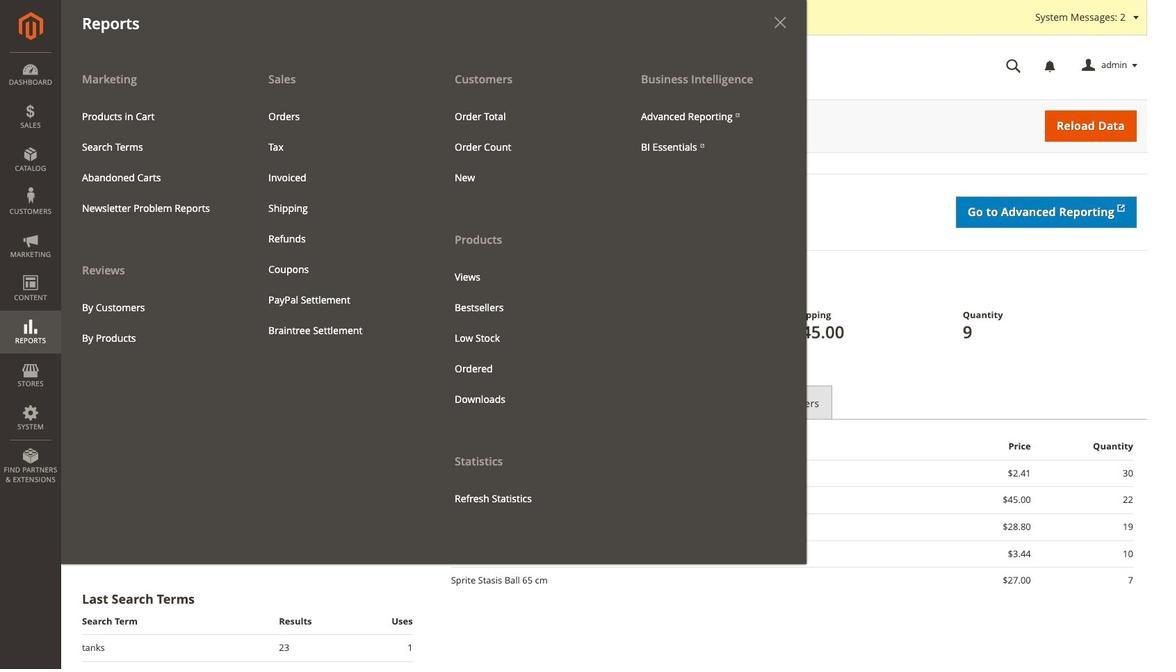 Task type: locate. For each thing, give the bounding box(es) containing it.
magento admin panel image
[[18, 12, 43, 40]]

menu
[[61, 64, 807, 565], [61, 64, 248, 354], [434, 64, 621, 514], [72, 101, 237, 224], [258, 101, 424, 346], [445, 101, 610, 193], [631, 101, 797, 163], [445, 262, 610, 415], [72, 293, 237, 354]]

menu bar
[[0, 0, 807, 565]]



Task type: vqa. For each thing, say whether or not it's contained in the screenshot.
text box
no



